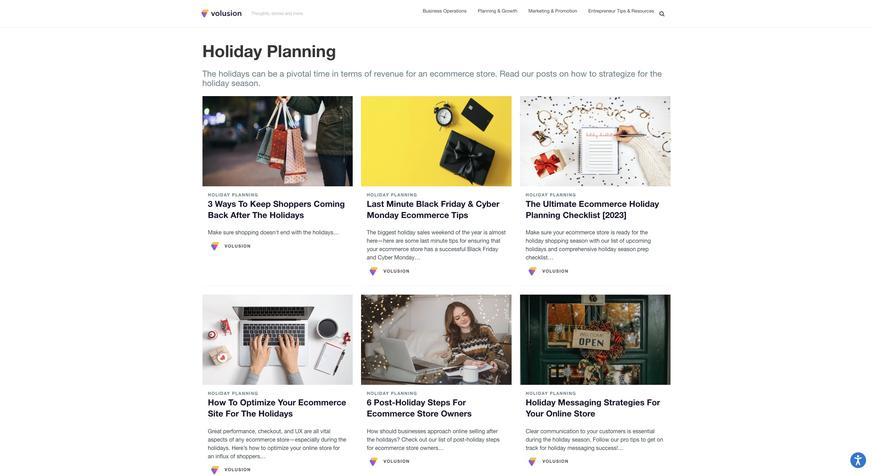 Task type: locate. For each thing, give the bounding box(es) containing it.
clear
[[526, 428, 539, 435]]

0 horizontal spatial with
[[291, 229, 302, 236]]

our inside make sure your ecommerce store is ready for the holiday shopping season with our list of upcoming holidays and comprehensive holiday season prep checklist…
[[601, 238, 609, 244]]

0 horizontal spatial on
[[559, 69, 569, 78]]

1 horizontal spatial make
[[526, 229, 540, 236]]

1 vertical spatial online
[[303, 445, 318, 451]]

of left post-
[[447, 437, 452, 443]]

volusion down holidays?
[[384, 459, 410, 464]]

to inside holiday planning how to optimize your ecommerce site for the holidays
[[228, 398, 238, 408]]

on
[[559, 69, 569, 78], [657, 437, 663, 443]]

the ultimate ecommerce holiday planning checklist [2023] image
[[520, 96, 671, 186]]

store.
[[476, 69, 497, 78]]

0 vertical spatial friday
[[441, 199, 466, 209]]

planning
[[478, 8, 496, 14], [267, 41, 336, 61], [232, 192, 258, 198], [391, 192, 417, 198], [550, 192, 576, 198], [526, 210, 561, 220], [232, 391, 258, 396], [391, 391, 417, 396], [550, 391, 576, 396]]

0 horizontal spatial a
[[280, 69, 284, 78]]

1 horizontal spatial black
[[467, 246, 481, 252]]

your up follow
[[587, 428, 598, 435]]

cyber up almost
[[476, 199, 500, 209]]

planning left growth
[[478, 8, 496, 14]]

holiday planning last minute black friday & cyber monday ecommerce tips
[[367, 192, 500, 220]]

ready
[[616, 229, 630, 236]]

and left ux
[[284, 428, 294, 435]]

0 horizontal spatial an
[[208, 453, 214, 460]]

your inside great performance, checkout, and ux are all vital aspects of any ecommerce store—especially during the holidays. here's how to optimize your online store for an influx of shoppers…
[[290, 445, 301, 451]]

0 horizontal spatial during
[[321, 437, 337, 443]]

tips inside 'holiday planning last minute black friday & cyber monday ecommerce tips'
[[451, 210, 468, 220]]

ecommerce up sales
[[401, 210, 449, 220]]

black down ensuring
[[467, 246, 481, 252]]

tips right entrepreneur
[[617, 8, 626, 14]]

2 store from the left
[[574, 409, 595, 419]]

1 vertical spatial holidays
[[258, 409, 293, 419]]

black inside the biggest holiday sales weekend of the year is almost here—here are some last minute tips for ensuring that your ecommerce store has a successful black friday and cyber monday…
[[467, 246, 481, 252]]

list down approach
[[438, 437, 445, 443]]

our up owners…
[[429, 437, 437, 443]]

store inside holiday planning 6 post-holiday steps for ecommerce store owners
[[417, 409, 439, 419]]

0 horizontal spatial make
[[208, 229, 222, 236]]

0 horizontal spatial season
[[570, 238, 588, 244]]

how up site
[[208, 398, 226, 408]]

influx
[[216, 453, 229, 460]]

operations
[[443, 8, 467, 14]]

online down store—especially
[[303, 445, 318, 451]]

holiday inside the holiday planning 3 ways to keep shoppers coming back after the holidays
[[208, 192, 230, 198]]

the inside the holidays can be a pivotal time in terms of revenue for an ecommerce store. read our posts on how to strategize for the holiday season.
[[650, 69, 662, 78]]

the inside holiday planning how to optimize your ecommerce site for the holidays
[[241, 409, 256, 419]]

0 vertical spatial an
[[418, 69, 428, 78]]

with
[[291, 229, 302, 236], [589, 238, 600, 244]]

make
[[208, 229, 222, 236], [526, 229, 540, 236]]

0 horizontal spatial tips
[[449, 238, 458, 244]]

1 horizontal spatial on
[[657, 437, 663, 443]]

0 vertical spatial online
[[453, 428, 468, 435]]

1 horizontal spatial cyber
[[476, 199, 500, 209]]

any
[[236, 437, 244, 443]]

ecommerce inside the biggest holiday sales weekend of the year is almost here—here are some last minute tips for ensuring that your ecommerce store has a successful black friday and cyber monday…
[[379, 246, 409, 252]]

of down ready
[[620, 238, 624, 244]]

of inside the holidays can be a pivotal time in terms of revenue for an ecommerce store. read our posts on how to strategize for the holiday season.
[[364, 69, 372, 78]]

planning for holiday planning 3 ways to keep shoppers coming back after the holidays
[[232, 192, 258, 198]]

the inside the holidays can be a pivotal time in terms of revenue for an ecommerce store. read our posts on how to strategize for the holiday season.
[[202, 69, 216, 78]]

make inside make sure your ecommerce store is ready for the holiday shopping season with our list of upcoming holidays and comprehensive holiday season prep checklist…
[[526, 229, 540, 236]]

0 horizontal spatial cyber
[[378, 255, 393, 261]]

your
[[278, 398, 296, 408], [526, 409, 544, 419]]

is for ultimate
[[611, 229, 615, 236]]

a
[[280, 69, 284, 78], [435, 246, 438, 252]]

ecommerce
[[430, 69, 474, 78], [566, 229, 595, 236], [379, 246, 409, 252], [246, 437, 275, 443], [375, 445, 405, 451]]

0 vertical spatial shopping
[[235, 229, 259, 236]]

1 vertical spatial are
[[304, 428, 312, 435]]

0 horizontal spatial is
[[484, 229, 488, 236]]

tips
[[449, 238, 458, 244], [630, 437, 639, 443]]

0 vertical spatial how
[[208, 398, 226, 408]]

volusion link down holidays?
[[367, 455, 410, 469]]

store
[[417, 409, 439, 419], [574, 409, 595, 419]]

store down the check
[[406, 445, 419, 451]]

0 vertical spatial holidays
[[219, 69, 250, 78]]

how inside holiday planning how to optimize your ecommerce site for the holidays
[[208, 398, 226, 408]]

& inside 'holiday planning last minute black friday & cyber monday ecommerce tips'
[[468, 199, 474, 209]]

holiday
[[202, 41, 262, 61], [208, 192, 230, 198], [367, 192, 389, 198], [526, 192, 548, 198], [629, 199, 659, 209], [208, 391, 230, 396], [367, 391, 389, 396], [526, 391, 548, 396], [395, 398, 425, 408], [526, 398, 556, 408]]

1 vertical spatial list
[[438, 437, 445, 443]]

make up checklist…
[[526, 229, 540, 236]]

coming
[[314, 199, 345, 209]]

search image
[[660, 11, 665, 16]]

1 vertical spatial season.
[[572, 437, 591, 443]]

to
[[589, 69, 597, 78], [228, 398, 238, 408], [580, 428, 585, 435], [641, 437, 646, 443], [261, 445, 266, 451]]

1 vertical spatial a
[[435, 246, 438, 252]]

black right minute
[[416, 199, 439, 209]]

1 horizontal spatial list
[[611, 238, 618, 244]]

season. left be at the top
[[231, 78, 261, 88]]

our inside how should businesses approach online selling after the holidays? check out our list of post-holiday steps for ecommerce store owners…
[[429, 437, 437, 443]]

how inside great performance, checkout, and ux are all vital aspects of any ecommerce store—especially during the holidays. here's how to optimize your online store for an influx of shoppers…
[[249, 445, 259, 451]]

volusion link for holiday messaging strategies for your online store
[[526, 455, 569, 469]]

volusion link down track
[[526, 455, 569, 469]]

are left some
[[396, 238, 403, 244]]

1 horizontal spatial season.
[[572, 437, 591, 443]]

an left influx
[[208, 453, 214, 460]]

sure down 'back'
[[223, 229, 234, 236]]

shopping up comprehensive
[[545, 238, 568, 244]]

0 vertical spatial cyber
[[476, 199, 500, 209]]

ecommerce inside the holidays can be a pivotal time in terms of revenue for an ecommerce store. read our posts on how to strategize for the holiday season.
[[430, 69, 474, 78]]

&
[[498, 8, 501, 14], [551, 8, 554, 14], [627, 8, 630, 14], [468, 199, 474, 209]]

0 vertical spatial black
[[416, 199, 439, 209]]

business
[[423, 8, 442, 14]]

has
[[424, 246, 433, 252]]

post-
[[374, 398, 395, 408]]

ecommerce up [2023]
[[579, 199, 627, 209]]

holidays down shoppers
[[270, 210, 304, 220]]

1 during from the left
[[321, 437, 337, 443]]

that
[[491, 238, 501, 244]]

1 horizontal spatial tips
[[630, 437, 639, 443]]

is inside clear communication to your customers is essential during the holiday season. follow our pro tips to get on track for holiday messaging success!…
[[627, 428, 631, 435]]

0 vertical spatial how
[[571, 69, 587, 78]]

planning inside holiday planning 6 post-holiday steps for ecommerce store owners
[[391, 391, 417, 396]]

the inside clear communication to your customers is essential during the holiday season. follow our pro tips to get on track for holiday messaging success!…
[[543, 437, 551, 443]]

of
[[364, 69, 372, 78], [456, 229, 460, 236], [620, 238, 624, 244], [229, 437, 234, 443], [447, 437, 452, 443], [230, 453, 235, 460]]

1 horizontal spatial sure
[[541, 229, 552, 236]]

planning up optimize
[[232, 391, 258, 396]]

for
[[406, 69, 416, 78], [638, 69, 648, 78], [632, 229, 639, 236], [460, 238, 466, 244], [453, 398, 466, 408], [647, 398, 660, 408], [226, 409, 239, 419], [333, 445, 340, 451], [367, 445, 374, 451], [540, 445, 547, 451]]

0 horizontal spatial list
[[438, 437, 445, 443]]

0 horizontal spatial tips
[[451, 210, 468, 220]]

holidays up checklist…
[[526, 246, 546, 252]]

planning up messaging
[[550, 391, 576, 396]]

of right the terms
[[364, 69, 372, 78]]

for inside clear communication to your customers is essential during the holiday season. follow our pro tips to get on track for holiday messaging success!…
[[540, 445, 547, 451]]

season. up messaging
[[572, 437, 591, 443]]

messaging
[[558, 398, 602, 408]]

planning for holiday planning the ultimate ecommerce holiday planning checklist [2023]
[[550, 192, 576, 198]]

holidays inside the holiday planning 3 ways to keep shoppers coming back after the holidays
[[270, 210, 304, 220]]

0 vertical spatial season.
[[231, 78, 261, 88]]

during down 'clear'
[[526, 437, 542, 443]]

our right read
[[522, 69, 534, 78]]

performance,
[[223, 428, 256, 435]]

1 horizontal spatial with
[[589, 238, 600, 244]]

and
[[285, 11, 292, 16], [548, 246, 557, 252], [367, 255, 376, 261], [284, 428, 294, 435]]

thoughts, stories and more.
[[252, 11, 304, 16]]

1 horizontal spatial your
[[526, 409, 544, 419]]

the inside great performance, checkout, and ux are all vital aspects of any ecommerce store—especially during the holidays. here's how to optimize your online store for an influx of shoppers…
[[338, 437, 346, 443]]

is right 'year'
[[484, 229, 488, 236]]

2 horizontal spatial is
[[627, 428, 631, 435]]

open accessibe: accessibility options, statement and help image
[[854, 456, 862, 466]]

season. inside clear communication to your customers is essential during the holiday season. follow our pro tips to get on track for holiday messaging success!…
[[572, 437, 591, 443]]

sure inside make sure your ecommerce store is ready for the holiday shopping season with our list of upcoming holidays and comprehensive holiday season prep checklist…
[[541, 229, 552, 236]]

sure up checklist…
[[541, 229, 552, 236]]

your up 'clear'
[[526, 409, 544, 419]]

1 vertical spatial with
[[589, 238, 600, 244]]

0 vertical spatial on
[[559, 69, 569, 78]]

the
[[650, 69, 662, 78], [303, 229, 311, 236], [462, 229, 470, 236], [640, 229, 648, 236], [241, 409, 256, 419], [338, 437, 346, 443], [367, 437, 375, 443], [543, 437, 551, 443]]

season up comprehensive
[[570, 238, 588, 244]]

resources
[[632, 8, 654, 14]]

holidays.
[[208, 445, 230, 451]]

a right has
[[435, 246, 438, 252]]

1 vertical spatial an
[[208, 453, 214, 460]]

1 make from the left
[[208, 229, 222, 236]]

marketing
[[529, 8, 550, 14]]

friday inside 'holiday planning last minute black friday & cyber monday ecommerce tips'
[[441, 199, 466, 209]]

ecommerce down 'post-'
[[367, 409, 415, 419]]

volusion link down influx
[[208, 464, 251, 475]]

planning inside holiday planning how to optimize your ecommerce site for the holidays
[[232, 391, 258, 396]]

0 horizontal spatial holidays
[[219, 69, 250, 78]]

how up shoppers…
[[249, 445, 259, 451]]

& up 'year'
[[468, 199, 474, 209]]

1 vertical spatial on
[[657, 437, 663, 443]]

for inside holiday planning holiday messaging strategies for your online store
[[647, 398, 660, 408]]

terms
[[341, 69, 362, 78]]

1 vertical spatial how
[[249, 445, 259, 451]]

0 horizontal spatial are
[[304, 428, 312, 435]]

0 horizontal spatial online
[[303, 445, 318, 451]]

shopping down after
[[235, 229, 259, 236]]

how
[[571, 69, 587, 78], [249, 445, 259, 451]]

entrepreneur tips & resources link
[[588, 7, 654, 15]]

1 vertical spatial friday
[[483, 246, 498, 252]]

1 horizontal spatial a
[[435, 246, 438, 252]]

our down customers
[[611, 437, 619, 443]]

the
[[202, 69, 216, 78], [526, 199, 541, 209], [252, 210, 267, 220], [367, 229, 376, 236]]

make down 'back'
[[208, 229, 222, 236]]

0 vertical spatial list
[[611, 238, 618, 244]]

0 horizontal spatial your
[[278, 398, 296, 408]]

is inside the biggest holiday sales weekend of the year is almost here—here are some last minute tips for ensuring that your ecommerce store has a successful black friday and cyber monday…
[[484, 229, 488, 236]]

planning inside 'holiday planning last minute black friday & cyber monday ecommerce tips'
[[391, 192, 417, 198]]

owners…
[[420, 445, 444, 451]]

list
[[611, 238, 618, 244], [438, 437, 445, 443]]

of right influx
[[230, 453, 235, 460]]

optimize
[[268, 445, 289, 451]]

our down [2023]
[[601, 238, 609, 244]]

owners
[[441, 409, 472, 419]]

some
[[405, 238, 419, 244]]

online up post-
[[453, 428, 468, 435]]

with right the end
[[291, 229, 302, 236]]

site
[[208, 409, 223, 419]]

pro
[[621, 437, 629, 443]]

list down ready
[[611, 238, 618, 244]]

how should businesses approach online selling after the holidays? check out our list of post-holiday steps for ecommerce store owners…
[[367, 428, 500, 451]]

0 horizontal spatial season.
[[231, 78, 261, 88]]

holiday inside 'holiday planning last minute black friday & cyber monday ecommerce tips'
[[367, 192, 389, 198]]

0 vertical spatial tips
[[449, 238, 458, 244]]

planning for holiday planning holiday messaging strategies for your online store
[[550, 391, 576, 396]]

and up checklist…
[[548, 246, 557, 252]]

during down vital
[[321, 437, 337, 443]]

& left growth
[[498, 8, 501, 14]]

with inside make sure your ecommerce store is ready for the holiday shopping season with our list of upcoming holidays and comprehensive holiday season prep checklist…
[[589, 238, 600, 244]]

1 vertical spatial tips
[[451, 210, 468, 220]]

1 horizontal spatial is
[[611, 229, 615, 236]]

1 vertical spatial your
[[526, 409, 544, 419]]

of inside how should businesses approach online selling after the holidays? check out our list of post-holiday steps for ecommerce store owners…
[[447, 437, 452, 443]]

0 vertical spatial a
[[280, 69, 284, 78]]

planning up ultimate
[[550, 192, 576, 198]]

volusion link down after
[[208, 240, 251, 253]]

holiday planning
[[202, 41, 336, 61]]

6
[[367, 398, 372, 408]]

on right 'posts'
[[559, 69, 569, 78]]

are inside the biggest holiday sales weekend of the year is almost here—here are some last minute tips for ensuring that your ecommerce store has a successful black friday and cyber monday…
[[396, 238, 403, 244]]

1 vertical spatial season
[[618, 246, 636, 252]]

with up comprehensive
[[589, 238, 600, 244]]

your down store—especially
[[290, 445, 301, 451]]

holiday
[[202, 78, 229, 88], [398, 229, 416, 236], [526, 238, 544, 244], [599, 246, 616, 252], [467, 437, 485, 443], [553, 437, 570, 443], [548, 445, 566, 451]]

planning up 'post-'
[[391, 391, 417, 396]]

how right 'posts'
[[571, 69, 587, 78]]

volusion link down monday…
[[367, 265, 410, 279]]

0 horizontal spatial how
[[249, 445, 259, 451]]

an right revenue
[[418, 69, 428, 78]]

1 vertical spatial how
[[367, 428, 378, 435]]

volusion for the ultimate ecommerce holiday planning checklist [2023]
[[543, 269, 569, 274]]

1 vertical spatial tips
[[630, 437, 639, 443]]

sure for the ultimate ecommerce holiday planning checklist [2023]
[[541, 229, 552, 236]]

1 horizontal spatial friday
[[483, 246, 498, 252]]

to inside great performance, checkout, and ux are all vital aspects of any ecommerce store—especially during the holidays. here's how to optimize your online store for an influx of shoppers…
[[261, 445, 266, 451]]

store down vital
[[319, 445, 332, 451]]

tips up successful
[[449, 238, 458, 244]]

0 vertical spatial your
[[278, 398, 296, 408]]

tips right pro
[[630, 437, 639, 443]]

1 vertical spatial shopping
[[545, 238, 568, 244]]

volusion down monday…
[[384, 269, 410, 274]]

your right optimize
[[278, 398, 296, 408]]

volusion down messaging
[[543, 459, 569, 464]]

1 horizontal spatial how
[[367, 428, 378, 435]]

planning up to
[[232, 192, 258, 198]]

entrepreneur
[[588, 8, 616, 14]]

ecommerce up vital
[[298, 398, 346, 408]]

1 vertical spatial holidays
[[526, 246, 546, 252]]

your inside the biggest holiday sales weekend of the year is almost here—here are some last minute tips for ensuring that your ecommerce store has a successful black friday and cyber monday…
[[367, 246, 378, 252]]

2 during from the left
[[526, 437, 542, 443]]

2 make from the left
[[526, 229, 540, 236]]

and inside great performance, checkout, and ux are all vital aspects of any ecommerce store—especially during the holidays. here's how to optimize your online store for an influx of shoppers…
[[284, 428, 294, 435]]

1 horizontal spatial are
[[396, 238, 403, 244]]

1 horizontal spatial holidays
[[526, 246, 546, 252]]

sure
[[223, 229, 234, 236], [541, 229, 552, 236]]

& left resources
[[627, 8, 630, 14]]

holiday for holiday planning last minute black friday & cyber monday ecommerce tips
[[367, 192, 389, 198]]

how left should
[[367, 428, 378, 435]]

store down some
[[410, 246, 423, 252]]

holiday messaging strategies for your online store image
[[520, 295, 671, 385]]

your up comprehensive
[[553, 229, 564, 236]]

& inside planning & growth link
[[498, 8, 501, 14]]

1 horizontal spatial during
[[526, 437, 542, 443]]

& inside marketing & promotion link
[[551, 8, 554, 14]]

1 vertical spatial cyber
[[378, 255, 393, 261]]

1 vertical spatial black
[[467, 246, 481, 252]]

volusion down checklist…
[[543, 269, 569, 274]]

1 horizontal spatial online
[[453, 428, 468, 435]]

1 horizontal spatial shopping
[[545, 238, 568, 244]]

essential
[[633, 428, 655, 435]]

friday down that
[[483, 246, 498, 252]]

are left "all" on the left of page
[[304, 428, 312, 435]]

volusion
[[225, 244, 251, 249], [384, 269, 410, 274], [543, 269, 569, 274], [384, 459, 410, 464], [543, 459, 569, 464], [225, 468, 251, 473]]

is inside make sure your ecommerce store is ready for the holiday shopping season with our list of upcoming holidays and comprehensive holiday season prep checklist…
[[611, 229, 615, 236]]

of inside the biggest holiday sales weekend of the year is almost here—here are some last minute tips for ensuring that your ecommerce store has a successful black friday and cyber monday…
[[456, 229, 460, 236]]

store down steps
[[417, 409, 439, 419]]

friday up weekend
[[441, 199, 466, 209]]

planning up minute
[[391, 192, 417, 198]]

1 sure from the left
[[223, 229, 234, 236]]

get
[[648, 437, 655, 443]]

store for online
[[574, 409, 595, 419]]

1 horizontal spatial an
[[418, 69, 428, 78]]

the inside the holiday planning 3 ways to keep shoppers coming back after the holidays
[[252, 210, 267, 220]]

0 vertical spatial tips
[[617, 8, 626, 14]]

here—here
[[367, 238, 394, 244]]

should
[[380, 428, 397, 435]]

entrepreneur tips & resources
[[588, 8, 654, 14]]

steps
[[486, 437, 500, 443]]

1 horizontal spatial tips
[[617, 8, 626, 14]]

holiday for holiday planning how to optimize your ecommerce site for the holidays
[[208, 391, 230, 396]]

holidays up checkout,
[[258, 409, 293, 419]]

season down upcoming on the bottom of the page
[[618, 246, 636, 252]]

1 store from the left
[[417, 409, 439, 419]]

1 horizontal spatial how
[[571, 69, 587, 78]]

volusion link down checklist…
[[526, 265, 569, 279]]

a inside the holidays can be a pivotal time in terms of revenue for an ecommerce store. read our posts on how to strategize for the holiday season.
[[280, 69, 284, 78]]

planning inside holiday planning holiday messaging strategies for your online store
[[550, 391, 576, 396]]

cyber down here—here
[[378, 255, 393, 261]]

in
[[332, 69, 339, 78]]

great
[[208, 428, 222, 435]]

1 horizontal spatial store
[[574, 409, 595, 419]]

0 vertical spatial are
[[396, 238, 403, 244]]

store left ready
[[597, 229, 609, 236]]

our
[[522, 69, 534, 78], [601, 238, 609, 244], [429, 437, 437, 443], [611, 437, 619, 443]]

store inside holiday planning holiday messaging strategies for your online store
[[574, 409, 595, 419]]

0 horizontal spatial black
[[416, 199, 439, 209]]

2 sure from the left
[[541, 229, 552, 236]]

during
[[321, 437, 337, 443], [526, 437, 542, 443]]

planning inside the holiday planning 3 ways to keep shoppers coming back after the holidays
[[232, 192, 258, 198]]

monday…
[[394, 255, 420, 261]]

approach
[[428, 428, 451, 435]]

on right get
[[657, 437, 663, 443]]

holiday inside holiday planning how to optimize your ecommerce site for the holidays
[[208, 391, 230, 396]]

0 horizontal spatial sure
[[223, 229, 234, 236]]

0 horizontal spatial how
[[208, 398, 226, 408]]

store down messaging
[[574, 409, 595, 419]]

a right be at the top
[[280, 69, 284, 78]]

volusion down shoppers…
[[225, 468, 251, 473]]

is left ready
[[611, 229, 615, 236]]

volusion link for 3 ways to keep shoppers coming back after the holidays
[[208, 240, 251, 253]]

volusion link for last minute black friday & cyber monday ecommerce tips
[[367, 265, 410, 279]]

0 horizontal spatial friday
[[441, 199, 466, 209]]

holiday planning 3 ways to keep shoppers coming back after the holidays
[[208, 192, 345, 220]]

holidays left can
[[219, 69, 250, 78]]

0 horizontal spatial store
[[417, 409, 439, 419]]

0 vertical spatial holidays
[[270, 210, 304, 220]]

is up pro
[[627, 428, 631, 435]]

almost
[[489, 229, 506, 236]]

volusion down after
[[225, 244, 251, 249]]

holiday for holiday planning the ultimate ecommerce holiday planning checklist [2023]
[[526, 192, 548, 198]]

your down here—here
[[367, 246, 378, 252]]

steps
[[428, 398, 450, 408]]

and inside make sure your ecommerce store is ready for the holiday shopping season with our list of upcoming holidays and comprehensive holiday season prep checklist…
[[548, 246, 557, 252]]

cyber inside 'holiday planning last minute black friday & cyber monday ecommerce tips'
[[476, 199, 500, 209]]

follow
[[593, 437, 609, 443]]

last
[[420, 238, 429, 244]]

shopping
[[235, 229, 259, 236], [545, 238, 568, 244]]

planning up pivotal
[[267, 41, 336, 61]]

season. inside the holidays can be a pivotal time in terms of revenue for an ecommerce store. read our posts on how to strategize for the holiday season.
[[231, 78, 261, 88]]

ecommerce inside how should businesses approach online selling after the holidays? check out our list of post-holiday steps for ecommerce store owners…
[[375, 445, 405, 451]]

volusion for how to optimize your ecommerce site for the holidays
[[225, 468, 251, 473]]

volusion link for how to optimize your ecommerce site for the holidays
[[208, 464, 251, 475]]

of right weekend
[[456, 229, 460, 236]]

of inside make sure your ecommerce store is ready for the holiday shopping season with our list of upcoming holidays and comprehensive holiday season prep checklist…
[[620, 238, 624, 244]]

to
[[238, 199, 248, 209]]

and down here—here
[[367, 255, 376, 261]]

6 post-holiday steps for ecommerce store owners image
[[361, 295, 512, 385]]



Task type: describe. For each thing, give the bounding box(es) containing it.
holidays…
[[313, 229, 339, 236]]

messaging
[[568, 445, 595, 451]]

3
[[208, 199, 213, 209]]

holidays inside holiday planning how to optimize your ecommerce site for the holidays
[[258, 409, 293, 419]]

here's
[[232, 445, 247, 451]]

online inside how should businesses approach online selling after the holidays? check out our list of post-holiday steps for ecommerce store owners…
[[453, 428, 468, 435]]

the holidays can be a pivotal time in terms of revenue for an ecommerce store. read our posts on how to strategize for the holiday season.
[[202, 69, 662, 88]]

time
[[314, 69, 330, 78]]

store—especially
[[277, 437, 320, 443]]

checklist
[[563, 210, 600, 220]]

volusion link for the ultimate ecommerce holiday planning checklist [2023]
[[526, 265, 569, 279]]

minute
[[386, 199, 414, 209]]

store for ecommerce
[[417, 409, 439, 419]]

how to optimize your ecommerce site for the holidays image
[[202, 295, 353, 385]]

planning & growth
[[478, 8, 517, 14]]

holiday inside how should businesses approach online selling after the holidays? check out our list of post-holiday steps for ecommerce store owners…
[[467, 437, 485, 443]]

your inside holiday planning holiday messaging strategies for your online store
[[526, 409, 544, 419]]

an inside the holidays can be a pivotal time in terms of revenue for an ecommerce store. read our posts on how to strategize for the holiday season.
[[418, 69, 428, 78]]

last minute black friday & cyber monday ecommerce tips image
[[361, 96, 512, 186]]

after
[[231, 210, 250, 220]]

for inside holiday planning how to optimize your ecommerce site for the holidays
[[226, 409, 239, 419]]

during inside clear communication to your customers is essential during the holiday season. follow our pro tips to get on track for holiday messaging success!…
[[526, 437, 542, 443]]

year
[[471, 229, 482, 236]]

track
[[526, 445, 538, 451]]

customers
[[599, 428, 626, 435]]

store inside great performance, checkout, and ux are all vital aspects of any ecommerce store—especially during the holidays. here's how to optimize your online store for an influx of shoppers…
[[319, 445, 332, 451]]

checklist…
[[526, 255, 553, 261]]

holiday planning how to optimize your ecommerce site for the holidays
[[208, 391, 346, 419]]

ecommerce inside 'holiday planning last minute black friday & cyber monday ecommerce tips'
[[401, 210, 449, 220]]

the inside make sure your ecommerce store is ready for the holiday shopping season with our list of upcoming holidays and comprehensive holiday season prep checklist…
[[640, 229, 648, 236]]

volusion for 3 ways to keep shoppers coming back after the holidays
[[225, 244, 251, 249]]

growth
[[502, 8, 517, 14]]

holiday planning 6 post-holiday steps for ecommerce store owners
[[367, 391, 472, 419]]

shoppers
[[273, 199, 311, 209]]

sure for 3 ways to keep shoppers coming back after the holidays
[[223, 229, 234, 236]]

store inside how should businesses approach online selling after the holidays? check out our list of post-holiday steps for ecommerce store owners…
[[406, 445, 419, 451]]

revenue
[[374, 69, 404, 78]]

the inside how should businesses approach online selling after the holidays? check out our list of post-holiday steps for ecommerce store owners…
[[367, 437, 375, 443]]

strategies
[[604, 398, 645, 408]]

online inside great performance, checkout, and ux are all vital aspects of any ecommerce store—especially during the holidays. here's how to optimize your online store for an influx of shoppers…
[[303, 445, 318, 451]]

check
[[402, 437, 418, 443]]

holiday inside the biggest holiday sales weekend of the year is almost here—here are some last minute tips for ensuring that your ecommerce store has a successful black friday and cyber monday…
[[398, 229, 416, 236]]

how inside how should businesses approach online selling after the holidays? check out our list of post-holiday steps for ecommerce store owners…
[[367, 428, 378, 435]]

post-
[[453, 437, 467, 443]]

list inside make sure your ecommerce store is ready for the holiday shopping season with our list of upcoming holidays and comprehensive holiday season prep checklist…
[[611, 238, 618, 244]]

selling
[[469, 428, 485, 435]]

upcoming
[[626, 238, 651, 244]]

1 horizontal spatial season
[[618, 246, 636, 252]]

tips inside the biggest holiday sales weekend of the year is almost here—here are some last minute tips for ensuring that your ecommerce store has a successful black friday and cyber monday…
[[449, 238, 458, 244]]

planning for holiday planning last minute black friday & cyber monday ecommerce tips
[[391, 192, 417, 198]]

comprehensive
[[559, 246, 597, 252]]

volusion for holiday messaging strategies for your online store
[[543, 459, 569, 464]]

promotion
[[555, 8, 577, 14]]

holidays inside make sure your ecommerce store is ready for the holiday shopping season with our list of upcoming holidays and comprehensive holiday season prep checklist…
[[526, 246, 546, 252]]

of left any
[[229, 437, 234, 443]]

is for messaging
[[627, 428, 631, 435]]

holiday for holiday planning 6 post-holiday steps for ecommerce store owners
[[367, 391, 389, 396]]

thoughts,
[[252, 11, 270, 16]]

our inside the holidays can be a pivotal time in terms of revenue for an ecommerce store. read our posts on how to strategize for the holiday season.
[[522, 69, 534, 78]]

the inside the biggest holiday sales weekend of the year is almost here—here are some last minute tips for ensuring that your ecommerce store has a successful black friday and cyber monday…
[[462, 229, 470, 236]]

your inside holiday planning how to optimize your ecommerce site for the holidays
[[278, 398, 296, 408]]

the inside holiday planning the ultimate ecommerce holiday planning checklist [2023]
[[526, 199, 541, 209]]

volusion for last minute black friday & cyber monday ecommerce tips
[[384, 269, 410, 274]]

online
[[546, 409, 572, 419]]

shoppers…
[[237, 453, 266, 460]]

for inside make sure your ecommerce store is ready for the holiday shopping season with our list of upcoming holidays and comprehensive holiday season prep checklist…
[[632, 229, 639, 236]]

back
[[208, 210, 228, 220]]

for inside how should businesses approach online selling after the holidays? check out our list of post-holiday steps for ecommerce store owners…
[[367, 445, 374, 451]]

marketing & promotion
[[529, 8, 577, 14]]

[2023]
[[602, 210, 627, 220]]

planning down ultimate
[[526, 210, 561, 220]]

all
[[313, 428, 319, 435]]

tips inside clear communication to your customers is essential during the holiday season. follow our pro tips to get on track for holiday messaging success!…
[[630, 437, 639, 443]]

list inside how should businesses approach online selling after the holidays? check out our list of post-holiday steps for ecommerce store owners…
[[438, 437, 445, 443]]

for inside great performance, checkout, and ux are all vital aspects of any ecommerce store—especially during the holidays. here's how to optimize your online store for an influx of shoppers…
[[333, 445, 340, 451]]

during inside great performance, checkout, and ux are all vital aspects of any ecommerce store—especially during the holidays. here's how to optimize your online store for an influx of shoppers…
[[321, 437, 337, 443]]

optimize
[[240, 398, 276, 408]]

weekend
[[432, 229, 454, 236]]

0 vertical spatial with
[[291, 229, 302, 236]]

ecommerce inside great performance, checkout, and ux are all vital aspects of any ecommerce store—especially during the holidays. here's how to optimize your online store for an influx of shoppers…
[[246, 437, 275, 443]]

marketing & promotion link
[[529, 7, 577, 15]]

how inside the holidays can be a pivotal time in terms of revenue for an ecommerce store. read our posts on how to strategize for the holiday season.
[[571, 69, 587, 78]]

and inside the biggest holiday sales weekend of the year is almost here—here are some last minute tips for ensuring that your ecommerce store has a successful black friday and cyber monday…
[[367, 255, 376, 261]]

business operations
[[423, 8, 467, 14]]

planning for holiday planning how to optimize your ecommerce site for the holidays
[[232, 391, 258, 396]]

the inside the biggest holiday sales weekend of the year is almost here—here are some last minute tips for ensuring that your ecommerce store has a successful black friday and cyber monday…
[[367, 229, 376, 236]]

posts
[[536, 69, 557, 78]]

your inside make sure your ecommerce store is ready for the holiday shopping season with our list of upcoming holidays and comprehensive holiday season prep checklist…
[[553, 229, 564, 236]]

holiday planning holiday messaging strategies for your online store
[[526, 391, 660, 419]]

after
[[487, 428, 498, 435]]

holidays?
[[376, 437, 400, 443]]

holiday for holiday planning
[[202, 41, 262, 61]]

prep
[[637, 246, 649, 252]]

aspects
[[208, 437, 228, 443]]

stories
[[271, 11, 284, 16]]

ecommerce inside holiday planning how to optimize your ecommerce site for the holidays
[[298, 398, 346, 408]]

holiday inside the holidays can be a pivotal time in terms of revenue for an ecommerce store. read our posts on how to strategize for the holiday season.
[[202, 78, 229, 88]]

on inside clear communication to your customers is essential during the holiday season. follow our pro tips to get on track for holiday messaging success!…
[[657, 437, 663, 443]]

holiday for holiday planning holiday messaging strategies for your online store
[[526, 391, 548, 396]]

0 horizontal spatial shopping
[[235, 229, 259, 236]]

0 vertical spatial season
[[570, 238, 588, 244]]

ultimate
[[543, 199, 577, 209]]

to inside the holidays can be a pivotal time in terms of revenue for an ecommerce store. read our posts on how to strategize for the holiday season.
[[589, 69, 597, 78]]

holidays inside the holidays can be a pivotal time in terms of revenue for an ecommerce store. read our posts on how to strategize for the holiday season.
[[219, 69, 250, 78]]

volusion link for 6 post-holiday steps for ecommerce store owners
[[367, 455, 410, 469]]

ecommerce inside make sure your ecommerce store is ready for the holiday shopping season with our list of upcoming holidays and comprehensive holiday season prep checklist…
[[566, 229, 595, 236]]

make sure your ecommerce store is ready for the holiday shopping season with our list of upcoming holidays and comprehensive holiday season prep checklist…
[[526, 229, 651, 261]]

planning for holiday planning
[[267, 41, 336, 61]]

planning for holiday planning 6 post-holiday steps for ecommerce store owners
[[391, 391, 417, 396]]

businesses
[[398, 428, 426, 435]]

make for 3 ways to keep shoppers coming back after the holidays
[[208, 229, 222, 236]]

shopping inside make sure your ecommerce store is ready for the holiday shopping season with our list of upcoming holidays and comprehensive holiday season prep checklist…
[[545, 238, 568, 244]]

an inside great performance, checkout, and ux are all vital aspects of any ecommerce store—especially during the holidays. here's how to optimize your online store for an influx of shoppers…
[[208, 453, 214, 460]]

read
[[500, 69, 519, 78]]

end
[[280, 229, 290, 236]]

for inside the biggest holiday sales weekend of the year is almost here—here are some last minute tips for ensuring that your ecommerce store has a successful black friday and cyber monday…
[[460, 238, 466, 244]]

3 ways to keep shoppers coming back after the holidays image
[[202, 96, 353, 186]]

store inside the biggest holiday sales weekend of the year is almost here—here are some last minute tips for ensuring that your ecommerce store has a successful black friday and cyber monday…
[[410, 246, 423, 252]]

holiday for holiday planning 3 ways to keep shoppers coming back after the holidays
[[208, 192, 230, 198]]

make for the ultimate ecommerce holiday planning checklist [2023]
[[526, 229, 540, 236]]

black inside 'holiday planning last minute black friday & cyber monday ecommerce tips'
[[416, 199, 439, 209]]

for inside holiday planning 6 post-holiday steps for ecommerce store owners
[[453, 398, 466, 408]]

ecommerce inside holiday planning 6 post-holiday steps for ecommerce store owners
[[367, 409, 415, 419]]

ux
[[295, 428, 303, 435]]

the biggest holiday sales weekend of the year is almost here—here are some last minute tips for ensuring that your ecommerce store has a successful black friday and cyber monday…
[[367, 229, 506, 261]]

pivotal
[[286, 69, 311, 78]]

your inside clear communication to your customers is essential during the holiday season. follow our pro tips to get on track for holiday messaging success!…
[[587, 428, 598, 435]]

can
[[252, 69, 266, 78]]

checkout,
[[258, 428, 283, 435]]

make sure shopping doesn't end with the holidays…
[[208, 229, 339, 236]]

on inside the holidays can be a pivotal time in terms of revenue for an ecommerce store. read our posts on how to strategize for the holiday season.
[[559, 69, 569, 78]]

doesn't
[[260, 229, 279, 236]]

holiday planning the ultimate ecommerce holiday planning checklist [2023]
[[526, 192, 659, 220]]

volusion for 6 post-holiday steps for ecommerce store owners
[[384, 459, 410, 464]]

and left "more."
[[285, 11, 292, 16]]

ways
[[215, 199, 236, 209]]

cyber inside the biggest holiday sales weekend of the year is almost here—here are some last minute tips for ensuring that your ecommerce store has a successful black friday and cyber monday…
[[378, 255, 393, 261]]

our inside clear communication to your customers is essential during the holiday season. follow our pro tips to get on track for holiday messaging success!…
[[611, 437, 619, 443]]

last
[[367, 199, 384, 209]]

a inside the biggest holiday sales weekend of the year is almost here—here are some last minute tips for ensuring that your ecommerce store has a successful black friday and cyber monday…
[[435, 246, 438, 252]]

& inside entrepreneur tips & resources link
[[627, 8, 630, 14]]

friday inside the biggest holiday sales weekend of the year is almost here—here are some last minute tips for ensuring that your ecommerce store has a successful black friday and cyber monday…
[[483, 246, 498, 252]]

strategize
[[599, 69, 635, 78]]

biggest
[[378, 229, 396, 236]]

be
[[268, 69, 277, 78]]

store inside make sure your ecommerce store is ready for the holiday shopping season with our list of upcoming holidays and comprehensive holiday season prep checklist…
[[597, 229, 609, 236]]

communication
[[540, 428, 579, 435]]

keep
[[250, 199, 271, 209]]

out
[[419, 437, 427, 443]]

success!…
[[596, 445, 624, 451]]

ecommerce inside holiday planning the ultimate ecommerce holiday planning checklist [2023]
[[579, 199, 627, 209]]

are inside great performance, checkout, and ux are all vital aspects of any ecommerce store—especially during the holidays. here's how to optimize your online store for an influx of shoppers…
[[304, 428, 312, 435]]



Task type: vqa. For each thing, say whether or not it's contained in the screenshot.
6 post-holiday steps for ecommerce store owners image
yes



